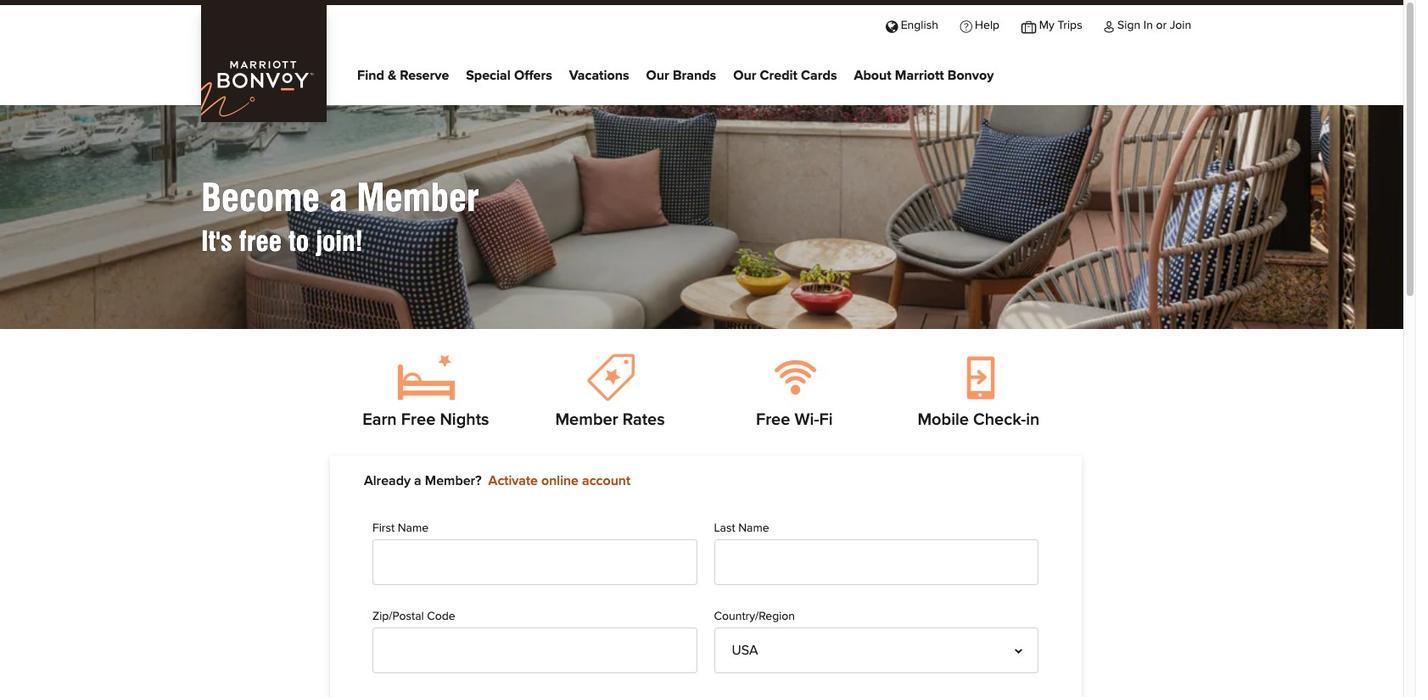 Task type: locate. For each thing, give the bounding box(es) containing it.
already a member? activate online account
[[364, 474, 631, 488]]

our
[[646, 69, 670, 82], [734, 69, 757, 82]]

a inside 'become a member it's free to join!'
[[329, 176, 347, 220]]

sign in or join link
[[1094, 5, 1203, 44]]

fi
[[819, 412, 833, 429]]

usa
[[732, 645, 758, 658]]

zip/postal code
[[373, 611, 456, 623]]

First Name text field
[[373, 540, 697, 586]]

1 horizontal spatial free
[[756, 412, 791, 429]]

help link
[[950, 5, 1011, 44]]

earn free nights
[[363, 412, 489, 429]]

name right first on the left of page
[[398, 523, 429, 535]]

become
[[201, 176, 320, 220]]

2 name from the left
[[739, 523, 770, 535]]

bonvoy
[[948, 69, 994, 82]]

mobile
[[918, 412, 969, 429]]

cards
[[801, 69, 837, 82]]

sign in or join
[[1118, 19, 1192, 31]]

free
[[401, 412, 436, 429], [756, 412, 791, 429]]

mobile check-in
[[918, 412, 1040, 429]]

name
[[398, 523, 429, 535], [739, 523, 770, 535]]

reserve
[[400, 69, 449, 82]]

my
[[1040, 19, 1055, 31]]

our left brands
[[646, 69, 670, 82]]

join
[[1170, 19, 1192, 31]]

member inside 'become a member it's free to join!'
[[357, 176, 479, 220]]

0 horizontal spatial free
[[401, 412, 436, 429]]

about marriott bonvoy link
[[854, 63, 994, 89]]

2 free from the left
[[756, 412, 791, 429]]

vacations
[[569, 69, 629, 82]]

1 horizontal spatial our
[[734, 69, 757, 82]]

1 horizontal spatial a
[[414, 474, 422, 488]]

my trips link
[[1011, 5, 1094, 44]]

help
[[975, 19, 1000, 31]]

1 our from the left
[[646, 69, 670, 82]]

about marriott bonvoy
[[854, 69, 994, 82]]

first name
[[373, 523, 429, 535]]

name right last
[[739, 523, 770, 535]]

code
[[427, 611, 456, 623]]

0 vertical spatial a
[[329, 176, 347, 220]]

find
[[357, 69, 384, 82]]

2 our from the left
[[734, 69, 757, 82]]

english link
[[875, 5, 950, 44]]

zip/postal
[[373, 611, 424, 623]]

0 vertical spatial member
[[357, 176, 479, 220]]

Zip/Postal code text field
[[373, 628, 697, 674]]

a up join! on the top left
[[329, 176, 347, 220]]

last name
[[714, 523, 770, 535]]

marriott
[[895, 69, 944, 82]]

credit
[[760, 69, 798, 82]]

about
[[854, 69, 892, 82]]

our left credit at the top
[[734, 69, 757, 82]]

member
[[357, 176, 479, 220], [555, 412, 618, 429]]

a
[[329, 176, 347, 220], [414, 474, 422, 488]]

1 vertical spatial a
[[414, 474, 422, 488]]

offers
[[514, 69, 552, 82]]

vacations link
[[569, 63, 629, 89]]

special
[[466, 69, 511, 82]]

free left 'wi-'
[[756, 412, 791, 429]]

in
[[1144, 19, 1153, 31]]

our brands
[[646, 69, 717, 82]]

free right earn
[[401, 412, 436, 429]]

0 horizontal spatial name
[[398, 523, 429, 535]]

1 name from the left
[[398, 523, 429, 535]]

a right already
[[414, 474, 422, 488]]

0 horizontal spatial member
[[357, 176, 479, 220]]

executive premiere suite balcony at the grosvenor house, luxury collection hotel, dubai image
[[0, 0, 1404, 451]]

0 horizontal spatial a
[[329, 176, 347, 220]]

brands
[[673, 69, 717, 82]]

1 vertical spatial member
[[555, 412, 618, 429]]

0 horizontal spatial our
[[646, 69, 670, 82]]

1 horizontal spatial name
[[739, 523, 770, 535]]



Task type: describe. For each thing, give the bounding box(es) containing it.
activate online account link
[[489, 474, 631, 488]]

account
[[582, 474, 631, 488]]

a for already
[[414, 474, 422, 488]]

suitcase image
[[1022, 19, 1036, 31]]

our brands link
[[646, 63, 717, 89]]

&
[[388, 69, 397, 82]]

or
[[1156, 19, 1167, 31]]

our for our credit cards
[[734, 69, 757, 82]]

become a member it's free to join!
[[201, 176, 479, 258]]

to
[[289, 225, 309, 258]]

earn
[[363, 412, 397, 429]]

name for last name
[[739, 523, 770, 535]]

online
[[542, 474, 579, 488]]

name for first name
[[398, 523, 429, 535]]

member?
[[425, 474, 482, 488]]

my trips
[[1040, 19, 1083, 31]]

it's
[[201, 225, 232, 258]]

member rates
[[555, 412, 665, 429]]

activate
[[489, 474, 538, 488]]

wi-
[[795, 412, 819, 429]]

already
[[364, 474, 411, 488]]

1 free from the left
[[401, 412, 436, 429]]

1 horizontal spatial member
[[555, 412, 618, 429]]

nights
[[440, 412, 489, 429]]

check-
[[974, 412, 1026, 429]]

first
[[373, 523, 395, 535]]

globe image
[[886, 19, 898, 31]]

in
[[1026, 412, 1040, 429]]

Last Name text field
[[714, 540, 1039, 586]]

a for become
[[329, 176, 347, 220]]

trips
[[1058, 19, 1083, 31]]

special offers
[[466, 69, 552, 82]]

special offers link
[[466, 63, 552, 89]]

free wi-fi
[[756, 412, 833, 429]]

join!
[[316, 225, 363, 258]]

find & reserve
[[357, 69, 449, 82]]

account image
[[1104, 19, 1115, 31]]

rates
[[623, 412, 665, 429]]

free
[[239, 225, 282, 258]]

find & reserve link
[[357, 63, 449, 89]]

sign
[[1118, 19, 1141, 31]]

english
[[901, 19, 939, 31]]

help image
[[960, 19, 972, 31]]

country/region
[[714, 611, 795, 623]]

our for our brands
[[646, 69, 670, 82]]

last
[[714, 523, 735, 535]]

our credit cards link
[[734, 63, 837, 89]]

our credit cards
[[734, 69, 837, 82]]



Task type: vqa. For each thing, say whether or not it's contained in the screenshot.
Sign In or Join link
yes



